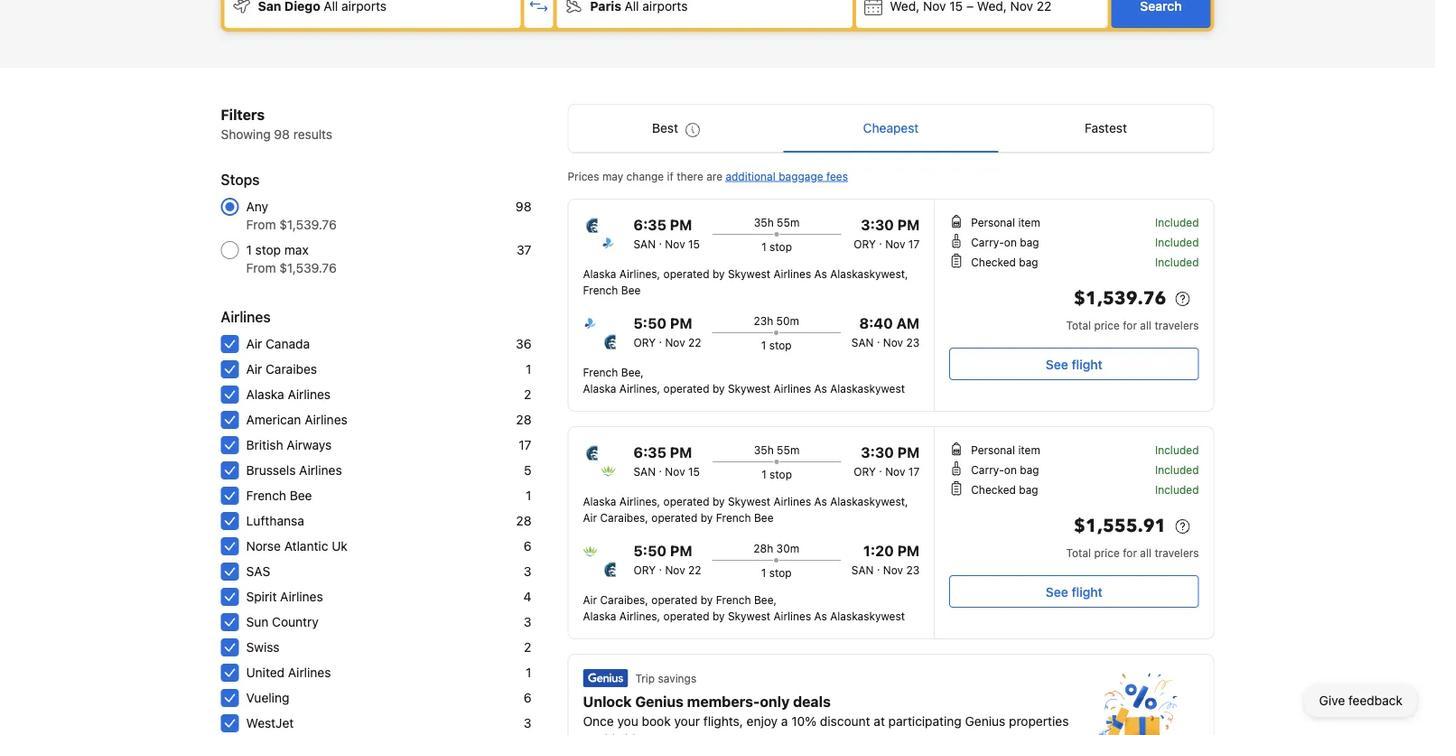 Task type: describe. For each thing, give the bounding box(es) containing it.
alaskaskywest inside alaska airlines, operated by skywest airlines as alaskaskywest , french bee
[[830, 267, 905, 280]]

alaska inside air caraibes, operated by french bee , alaska airlines, operated by skywest airlines as alaskaskywest
[[583, 610, 616, 622]]

30m
[[776, 542, 799, 555]]

filters
[[221, 106, 265, 123]]

airlines up air canada in the left top of the page
[[221, 308, 271, 326]]

from inside any from $1,539.76
[[246, 217, 276, 232]]

flight for $1,555.91
[[1072, 584, 1103, 599]]

total price for all travelers for $1,539.76
[[1066, 319, 1199, 331]]

airlines inside air caraibes, operated by french bee , alaska airlines, operated by skywest airlines as alaskaskywest
[[774, 610, 811, 622]]

may
[[602, 170, 623, 182]]

airways
[[287, 438, 332, 452]]

all for $1,539.76
[[1140, 319, 1152, 331]]

baggage
[[779, 170, 823, 182]]

sas
[[246, 564, 270, 579]]

caraibes, inside alaska airlines, operated by skywest airlines as alaskaskywest , air caraibes, operated by french bee
[[600, 511, 648, 524]]

nov up french bee , alaska airlines, operated by skywest airlines as alaskaskywest
[[665, 336, 685, 349]]

alaska airlines, operated by skywest airlines as alaskaskywest , french bee
[[583, 267, 911, 296]]

discount
[[820, 714, 870, 729]]

stops
[[221, 171, 260, 188]]

fees
[[826, 170, 848, 182]]

see flight button for $1,555.91
[[949, 575, 1199, 608]]

alaska for alaska airlines
[[246, 387, 284, 402]]

35h for $1,555.91
[[754, 443, 774, 456]]

stop up alaska airlines, operated by skywest airlines as alaskaskywest , french bee
[[770, 240, 792, 253]]

on for $1,539.76
[[1004, 236, 1017, 248]]

1 up alaska airlines, operated by skywest airlines as alaskaskywest , french bee
[[761, 240, 767, 253]]

french inside air caraibes, operated by french bee , alaska airlines, operated by skywest airlines as alaskaskywest
[[716, 593, 751, 606]]

5:50 for $1,555.91
[[633, 542, 667, 560]]

37
[[517, 242, 532, 257]]

stop up alaska airlines, operated by skywest airlines as alaskaskywest , air caraibes, operated by french bee
[[770, 468, 792, 480]]

price for $1,539.76
[[1094, 319, 1120, 331]]

caraibes, inside air caraibes, operated by french bee , alaska airlines, operated by skywest airlines as alaskaskywest
[[600, 593, 648, 606]]

air caraibes, operated by french bee , alaska airlines, operated by skywest airlines as alaskaskywest
[[583, 593, 905, 622]]

cheapest button
[[783, 105, 998, 152]]

checked bag for $1,539.76
[[971, 256, 1038, 268]]

lufthansa
[[246, 513, 304, 528]]

canada
[[266, 336, 310, 351]]

book
[[642, 714, 671, 729]]

1 down 4
[[526, 665, 532, 680]]

item for $1,539.76
[[1018, 216, 1040, 228]]

6:35 for $1,539.76
[[633, 216, 666, 233]]

carry- for $1,539.76
[[971, 236, 1004, 248]]

american
[[246, 412, 301, 427]]

4 included from the top
[[1155, 443, 1199, 456]]

3:30 for $1,539.76
[[861, 216, 894, 233]]

8:40
[[859, 315, 893, 332]]

flights,
[[703, 714, 743, 729]]

uk
[[332, 539, 348, 554]]

air canada
[[246, 336, 310, 351]]

1 stop up alaska airlines, operated by skywest airlines as alaskaskywest , french bee
[[761, 240, 792, 253]]

6:35 pm san . nov 15 for $1,539.76
[[633, 216, 700, 250]]

british
[[246, 438, 283, 452]]

air for air canada
[[246, 336, 262, 351]]

air for air caraibes
[[246, 362, 262, 377]]

am
[[896, 315, 920, 332]]

$1,555.91
[[1074, 514, 1166, 539]]

alaska inside french bee , alaska airlines, operated by skywest airlines as alaskaskywest
[[583, 382, 616, 395]]

1 stop max from $1,539.76
[[246, 242, 337, 275]]

fastest
[[1085, 121, 1127, 135]]

french bee , alaska airlines, operated by skywest airlines as alaskaskywest
[[583, 366, 905, 395]]

savings
[[658, 672, 697, 685]]

brussels airlines
[[246, 463, 342, 478]]

4
[[524, 589, 532, 604]]

prices
[[568, 170, 599, 182]]

any from $1,539.76
[[246, 199, 337, 232]]

unlock genius members-only deals once you book your flights, enjoy a 10% discount at participating genius properties worldwide.
[[583, 693, 1069, 735]]

if
[[667, 170, 674, 182]]

as inside french bee , alaska airlines, operated by skywest airlines as alaskaskywest
[[814, 382, 827, 395]]

trip savings
[[635, 672, 697, 685]]

pm inside 1:20 pm san . nov 23
[[897, 542, 920, 560]]

36
[[516, 336, 532, 351]]

alaska for alaska airlines, operated by skywest airlines as alaskaskywest , air caraibes, operated by french bee
[[583, 495, 616, 508]]

, inside air caraibes, operated by french bee , alaska airlines, operated by skywest airlines as alaskaskywest
[[774, 593, 777, 606]]

personal item for $1,555.91
[[971, 443, 1040, 456]]

. inside 8:40 am san . nov 23
[[877, 332, 880, 345]]

trip
[[635, 672, 655, 685]]

bee inside alaska airlines, operated by skywest airlines as alaskaskywest , air caraibes, operated by french bee
[[754, 511, 774, 524]]

1 up alaska airlines, operated by skywest airlines as alaskaskywest , air caraibes, operated by french bee
[[761, 468, 767, 480]]

air inside alaska airlines, operated by skywest airlines as alaskaskywest , air caraibes, operated by french bee
[[583, 511, 597, 524]]

$1,539.76 region
[[949, 284, 1199, 317]]

prices may change if there are additional baggage fees
[[568, 170, 848, 182]]

1 vertical spatial 98
[[516, 199, 532, 214]]

max
[[284, 242, 309, 257]]

norse
[[246, 539, 281, 554]]

for for $1,539.76
[[1123, 319, 1137, 331]]

united airlines
[[246, 665, 331, 680]]

feedback
[[1348, 693, 1403, 708]]

22 for $1,539.76
[[688, 336, 701, 349]]

total price for all travelers for $1,555.91
[[1066, 546, 1199, 559]]

spirit
[[246, 589, 277, 604]]

bee inside air caraibes, operated by french bee , alaska airlines, operated by skywest airlines as alaskaskywest
[[754, 593, 774, 606]]

travelers for $1,555.91
[[1155, 546, 1199, 559]]

nov inside 8:40 am san . nov 23
[[883, 336, 903, 349]]

american airlines
[[246, 412, 347, 427]]

airlines, inside alaska airlines, operated by skywest airlines as alaskaskywest , air caraibes, operated by french bee
[[619, 495, 660, 508]]

8:40 am san . nov 23
[[852, 315, 920, 349]]

give feedback button
[[1305, 685, 1417, 717]]

country
[[272, 615, 319, 629]]

6:35 for $1,555.91
[[633, 444, 666, 461]]

1 vertical spatial 17
[[519, 438, 532, 452]]

1 inside 1 stop max from $1,539.76
[[246, 242, 252, 257]]

airlines right united
[[288, 665, 331, 680]]

showing
[[221, 127, 271, 142]]

flight for $1,539.76
[[1072, 357, 1103, 372]]

all for $1,555.91
[[1140, 546, 1152, 559]]

sun
[[246, 615, 269, 629]]

sun country
[[246, 615, 319, 629]]

17 for $1,539.76
[[908, 238, 920, 250]]

tab list containing best
[[569, 105, 1213, 154]]

at
[[874, 714, 885, 729]]

carry-on bag for $1,539.76
[[971, 236, 1039, 248]]

filters showing 98 results
[[221, 106, 332, 142]]

1 down 28h
[[761, 566, 766, 579]]

3:30 pm ory . nov 17 for $1,539.76
[[854, 216, 920, 250]]

55m for $1,539.76
[[777, 216, 800, 228]]

you
[[617, 714, 638, 729]]

french inside french bee , alaska airlines, operated by skywest airlines as alaskaskywest
[[583, 366, 618, 378]]

french inside alaska airlines, operated by skywest airlines as alaskaskywest , air caraibes, operated by french bee
[[716, 511, 751, 524]]

cheapest
[[863, 121, 919, 135]]

united
[[246, 665, 285, 680]]

operated inside french bee , alaska airlines, operated by skywest airlines as alaskaskywest
[[663, 382, 709, 395]]

23 for $1,555.91
[[906, 564, 920, 576]]

, inside alaska airlines, operated by skywest airlines as alaskaskywest , french bee
[[905, 267, 908, 280]]

airlines up american airlines
[[288, 387, 331, 402]]

28 for lufthansa
[[516, 513, 532, 528]]

personal for $1,555.91
[[971, 443, 1015, 456]]

by inside alaska airlines, operated by skywest airlines as alaskaskywest , french bee
[[712, 267, 725, 280]]

brussels
[[246, 463, 296, 478]]

stop down 23h 50m
[[769, 339, 792, 351]]

norse atlantic uk
[[246, 539, 348, 554]]

price for $1,555.91
[[1094, 546, 1120, 559]]

unlock
[[583, 693, 632, 710]]

spirit airlines
[[246, 589, 323, 604]]

french inside alaska airlines, operated by skywest airlines as alaskaskywest , french bee
[[583, 284, 618, 296]]

1:20
[[863, 542, 894, 560]]

deals
[[793, 693, 831, 710]]

35h for $1,539.76
[[754, 216, 774, 228]]

for for $1,555.91
[[1123, 546, 1137, 559]]

as inside air caraibes, operated by french bee , alaska airlines, operated by skywest airlines as alaskaskywest
[[814, 610, 827, 622]]

see flight for $1,539.76
[[1046, 357, 1103, 372]]

stop down 28h 30m
[[769, 566, 792, 579]]

additional
[[726, 170, 776, 182]]

98 inside filters showing 98 results
[[274, 127, 290, 142]]

nov down the if
[[665, 238, 685, 250]]

23h 50m
[[754, 314, 799, 327]]

french bee
[[246, 488, 312, 503]]

members-
[[687, 693, 760, 710]]

3 for westjet
[[524, 716, 532, 731]]

skywest inside alaska airlines, operated by skywest airlines as alaskaskywest , french bee
[[728, 267, 770, 280]]

are
[[706, 170, 723, 182]]

28h
[[753, 542, 773, 555]]

checked bag for $1,555.91
[[971, 483, 1038, 496]]

properties
[[1009, 714, 1069, 729]]

best
[[652, 121, 678, 135]]

fastest button
[[998, 105, 1213, 152]]

give
[[1319, 693, 1345, 708]]

your
[[674, 714, 700, 729]]

worldwide.
[[583, 732, 646, 735]]



Task type: vqa. For each thing, say whether or not it's contained in the screenshot.


Task type: locate. For each thing, give the bounding box(es) containing it.
stop inside 1 stop max from $1,539.76
[[255, 242, 281, 257]]

23h
[[754, 314, 773, 327]]

1 alaskaskywest from the top
[[830, 267, 905, 280]]

skywest up 23h
[[728, 267, 770, 280]]

3 for sas
[[524, 564, 532, 579]]

1 for from the top
[[1123, 319, 1137, 331]]

1 vertical spatial 6
[[524, 690, 532, 705]]

total
[[1066, 319, 1091, 331], [1066, 546, 1091, 559]]

0 vertical spatial personal
[[971, 216, 1015, 228]]

1 vertical spatial 3:30 pm ory . nov 17
[[854, 444, 920, 478]]

from down any from $1,539.76
[[246, 261, 276, 275]]

0 vertical spatial item
[[1018, 216, 1040, 228]]

alaskaskywest down 1:20 pm san . nov 23
[[830, 610, 905, 622]]

1 35h 55m from the top
[[754, 216, 800, 228]]

on up $1,555.91 'region' on the bottom
[[1004, 463, 1017, 476]]

2 6 from the top
[[524, 690, 532, 705]]

2 on from the top
[[1004, 463, 1017, 476]]

see flight for $1,555.91
[[1046, 584, 1103, 599]]

1 2 from the top
[[524, 387, 532, 402]]

swiss
[[246, 640, 280, 655]]

1 down 'any'
[[246, 242, 252, 257]]

skywest down 23h
[[728, 382, 770, 395]]

carry-
[[971, 236, 1004, 248], [971, 463, 1004, 476]]

1 see flight button from the top
[[949, 348, 1199, 380]]

1 vertical spatial 6:35
[[633, 444, 666, 461]]

checked up $1,555.91 'region' on the bottom
[[971, 483, 1016, 496]]

give feedback
[[1319, 693, 1403, 708]]

1 vertical spatial see flight button
[[949, 575, 1199, 608]]

0 vertical spatial 35h 55m
[[754, 216, 800, 228]]

0 vertical spatial 6:35 pm san . nov 15
[[633, 216, 700, 250]]

as inside alaska airlines, operated by skywest airlines as alaskaskywest , air caraibes, operated by french bee
[[814, 495, 827, 508]]

alaska airlines
[[246, 387, 331, 402]]

caraibes
[[266, 362, 317, 377]]

2 for from the top
[[1123, 546, 1137, 559]]

0 vertical spatial 6
[[524, 539, 532, 554]]

35h 55m for $1,539.76
[[754, 216, 800, 228]]

1 see flight from the top
[[1046, 357, 1103, 372]]

3 for sun country
[[524, 615, 532, 629]]

best image
[[685, 123, 700, 137], [685, 123, 700, 137]]

1 vertical spatial 3:30
[[861, 444, 894, 461]]

1 vertical spatial checked bag
[[971, 483, 1038, 496]]

see flight down "$1,539.76" "region"
[[1046, 357, 1103, 372]]

0 vertical spatial all
[[1140, 319, 1152, 331]]

0 vertical spatial travelers
[[1155, 319, 1199, 331]]

2 22 from the top
[[688, 564, 701, 576]]

1 vertical spatial caraibes,
[[600, 593, 648, 606]]

1 vertical spatial 28
[[516, 513, 532, 528]]

nov up air caraibes, operated by french bee , alaska airlines, operated by skywest airlines as alaskaskywest on the bottom of the page
[[665, 564, 685, 576]]

55m down additional baggage fees link
[[777, 216, 800, 228]]

35h 55m up alaska airlines, operated by skywest airlines as alaskaskywest , air caraibes, operated by french bee
[[754, 443, 800, 456]]

3 3 from the top
[[524, 716, 532, 731]]

personal
[[971, 216, 1015, 228], [971, 443, 1015, 456]]

1 horizontal spatial 98
[[516, 199, 532, 214]]

any
[[246, 199, 268, 214]]

1 stop down 23h 50m
[[761, 339, 792, 351]]

2 included from the top
[[1155, 236, 1199, 248]]

skywest inside air caraibes, operated by french bee , alaska airlines, operated by skywest airlines as alaskaskywest
[[728, 610, 770, 622]]

0 vertical spatial 5:50 pm ory . nov 22
[[633, 315, 701, 349]]

from down 'any'
[[246, 217, 276, 232]]

1 22 from the top
[[688, 336, 701, 349]]

0 vertical spatial 6:35
[[633, 216, 666, 233]]

1 horizontal spatial genius
[[965, 714, 1005, 729]]

2 personal item from the top
[[971, 443, 1040, 456]]

2 vertical spatial 3
[[524, 716, 532, 731]]

2 all from the top
[[1140, 546, 1152, 559]]

price down "$1,539.76" "region"
[[1094, 319, 1120, 331]]

98 up 37
[[516, 199, 532, 214]]

3 down 4
[[524, 615, 532, 629]]

additional baggage fees link
[[726, 170, 848, 182]]

1 6:35 pm san . nov 15 from the top
[[633, 216, 700, 250]]

1 vertical spatial 35h 55m
[[754, 443, 800, 456]]

checked for $1,555.91
[[971, 483, 1016, 496]]

. inside 1:20 pm san . nov 23
[[877, 560, 880, 573]]

san
[[633, 238, 656, 250], [852, 336, 874, 349], [633, 465, 656, 478], [852, 564, 874, 576]]

17 for $1,555.91
[[908, 465, 920, 478]]

3 skywest from the top
[[728, 495, 770, 508]]

caraibes,
[[600, 511, 648, 524], [600, 593, 648, 606]]

genius up book
[[635, 693, 684, 710]]

3 alaskaskywest from the top
[[830, 495, 905, 508]]

total down $1,555.91 'region' on the bottom
[[1066, 546, 1091, 559]]

5:50
[[633, 315, 667, 332], [633, 542, 667, 560]]

from inside 1 stop max from $1,539.76
[[246, 261, 276, 275]]

skywest down 28h
[[728, 610, 770, 622]]

55m up alaska airlines, operated by skywest airlines as alaskaskywest , air caraibes, operated by french bee
[[777, 443, 800, 456]]

1 vertical spatial travelers
[[1155, 546, 1199, 559]]

5:50 for $1,539.76
[[633, 315, 667, 332]]

1 3 from the top
[[524, 564, 532, 579]]

0 vertical spatial 3
[[524, 564, 532, 579]]

1 vertical spatial see flight
[[1046, 584, 1103, 599]]

1 total from the top
[[1066, 319, 1091, 331]]

included
[[1155, 216, 1199, 228], [1155, 236, 1199, 248], [1155, 256, 1199, 268], [1155, 443, 1199, 456], [1155, 463, 1199, 476], [1155, 483, 1199, 496]]

4 skywest from the top
[[728, 610, 770, 622]]

2 alaskaskywest from the top
[[830, 382, 905, 395]]

air inside air caraibes, operated by french bee , alaska airlines, operated by skywest airlines as alaskaskywest
[[583, 593, 597, 606]]

4 as from the top
[[814, 610, 827, 622]]

1 carry-on bag from the top
[[971, 236, 1039, 248]]

total price for all travelers down "$1,539.76" "region"
[[1066, 319, 1199, 331]]

5 included from the top
[[1155, 463, 1199, 476]]

travelers
[[1155, 319, 1199, 331], [1155, 546, 1199, 559]]

22 for $1,555.91
[[688, 564, 701, 576]]

1 stop
[[761, 240, 792, 253], [761, 339, 792, 351], [761, 468, 792, 480], [761, 566, 792, 579]]

2 see flight button from the top
[[949, 575, 1199, 608]]

from
[[246, 217, 276, 232], [246, 261, 276, 275]]

2 see flight from the top
[[1046, 584, 1103, 599]]

1 vertical spatial item
[[1018, 443, 1040, 456]]

nov up alaska airlines, operated by skywest airlines as alaskaskywest , air caraibes, operated by french bee
[[665, 465, 685, 478]]

alaska inside alaska airlines, operated by skywest airlines as alaskaskywest , air caraibes, operated by french bee
[[583, 495, 616, 508]]

2 checked bag from the top
[[971, 483, 1038, 496]]

28 down 5
[[516, 513, 532, 528]]

1 vertical spatial see
[[1046, 584, 1068, 599]]

airlines down 30m
[[774, 610, 811, 622]]

1 15 from the top
[[688, 238, 700, 250]]

28h 30m
[[753, 542, 799, 555]]

1 6 from the top
[[524, 539, 532, 554]]

item for $1,555.91
[[1018, 443, 1040, 456]]

airlines up airways
[[305, 412, 347, 427]]

1 from from the top
[[246, 217, 276, 232]]

$1,539.76 inside any from $1,539.76
[[279, 217, 337, 232]]

2 6:35 from the top
[[633, 444, 666, 461]]

2 down 4
[[524, 640, 532, 655]]

british airways
[[246, 438, 332, 452]]

15 for $1,555.91
[[688, 465, 700, 478]]

28 for american airlines
[[516, 412, 532, 427]]

airlines inside alaska airlines, operated by skywest airlines as alaskaskywest , french bee
[[774, 267, 811, 280]]

bee inside alaska airlines, operated by skywest airlines as alaskaskywest , french bee
[[621, 284, 641, 296]]

change
[[626, 170, 664, 182]]

by inside french bee , alaska airlines, operated by skywest airlines as alaskaskywest
[[712, 382, 725, 395]]

2 2 from the top
[[524, 640, 532, 655]]

total for $1,539.76
[[1066, 319, 1091, 331]]

1 vertical spatial 5:50 pm ory . nov 22
[[633, 542, 701, 576]]

23 for $1,539.76
[[906, 336, 920, 349]]

alaska airlines, operated by skywest airlines as alaskaskywest , air caraibes, operated by french bee
[[583, 495, 911, 524]]

2 caraibes, from the top
[[600, 593, 648, 606]]

see for $1,555.91
[[1046, 584, 1068, 599]]

all down "$1,539.76" "region"
[[1140, 319, 1152, 331]]

$1,539.76 inside 1 stop max from $1,539.76
[[279, 261, 337, 275]]

0 vertical spatial 23
[[906, 336, 920, 349]]

0 vertical spatial 15
[[688, 238, 700, 250]]

item
[[1018, 216, 1040, 228], [1018, 443, 1040, 456]]

0 vertical spatial 3:30 pm ory . nov 17
[[854, 216, 920, 250]]

1 23 from the top
[[906, 336, 920, 349]]

1 vertical spatial 6:35 pm san . nov 15
[[633, 444, 700, 478]]

see down $1,555.91 'region' on the bottom
[[1046, 584, 1068, 599]]

there
[[677, 170, 703, 182]]

0 vertical spatial flight
[[1072, 357, 1103, 372]]

98 left the results
[[274, 127, 290, 142]]

carry-on bag
[[971, 236, 1039, 248], [971, 463, 1039, 476]]

flight down $1,555.91 'region' on the bottom
[[1072, 584, 1103, 599]]

1 vertical spatial total price for all travelers
[[1066, 546, 1199, 559]]

1 all from the top
[[1140, 319, 1152, 331]]

1 carry- from the top
[[971, 236, 1004, 248]]

3
[[524, 564, 532, 579], [524, 615, 532, 629], [524, 716, 532, 731]]

1 5:50 pm ory . nov 22 from the top
[[633, 315, 701, 349]]

see flight button for $1,539.76
[[949, 348, 1199, 380]]

1 down 5
[[526, 488, 532, 503]]

0 vertical spatial 55m
[[777, 216, 800, 228]]

1 price from the top
[[1094, 319, 1120, 331]]

alaskaskywest up 1:20
[[830, 495, 905, 508]]

5:50 pm ory . nov 22
[[633, 315, 701, 349], [633, 542, 701, 576]]

1 on from the top
[[1004, 236, 1017, 248]]

2 carry-on bag from the top
[[971, 463, 1039, 476]]

10%
[[791, 714, 817, 729]]

personal item
[[971, 216, 1040, 228], [971, 443, 1040, 456]]

1 vertical spatial 5:50
[[633, 542, 667, 560]]

3:30 pm ory . nov 17 for $1,555.91
[[854, 444, 920, 478]]

2 see from the top
[[1046, 584, 1068, 599]]

price
[[1094, 319, 1120, 331], [1094, 546, 1120, 559]]

1 vertical spatial total
[[1066, 546, 1091, 559]]

1 skywest from the top
[[728, 267, 770, 280]]

1 vertical spatial from
[[246, 261, 276, 275]]

1 vertical spatial carry-
[[971, 463, 1004, 476]]

for down "$1,539.76" "region"
[[1123, 319, 1137, 331]]

0 vertical spatial total price for all travelers
[[1066, 319, 1199, 331]]

2 15 from the top
[[688, 465, 700, 478]]

participating
[[888, 714, 962, 729]]

1 5:50 from the top
[[633, 315, 667, 332]]

1 vertical spatial 3
[[524, 615, 532, 629]]

alaskaskywest inside air caraibes, operated by french bee , alaska airlines, operated by skywest airlines as alaskaskywest
[[830, 610, 905, 622]]

1 vertical spatial 2
[[524, 640, 532, 655]]

alaskaskywest inside french bee , alaska airlines, operated by skywest airlines as alaskaskywest
[[830, 382, 905, 395]]

0 vertical spatial 2
[[524, 387, 532, 402]]

22 up air caraibes, operated by french bee , alaska airlines, operated by skywest airlines as alaskaskywest on the bottom of the page
[[688, 564, 701, 576]]

1 55m from the top
[[777, 216, 800, 228]]

westjet
[[246, 716, 294, 731]]

, inside alaska airlines, operated by skywest airlines as alaskaskywest , air caraibes, operated by french bee
[[905, 495, 908, 508]]

35h 55m down additional baggage fees link
[[754, 216, 800, 228]]

1 flight from the top
[[1072, 357, 1103, 372]]

2 for alaska airlines
[[524, 387, 532, 402]]

0 horizontal spatial 98
[[274, 127, 290, 142]]

0 vertical spatial total
[[1066, 319, 1091, 331]]

2 55m from the top
[[777, 443, 800, 456]]

2 airlines, from the top
[[619, 382, 660, 395]]

best button
[[569, 105, 783, 152]]

alaskaskywest up 8:40
[[830, 267, 905, 280]]

see down "$1,539.76" "region"
[[1046, 357, 1068, 372]]

carry- for $1,555.91
[[971, 463, 1004, 476]]

1 included from the top
[[1155, 216, 1199, 228]]

1 stop down 28h 30m
[[761, 566, 792, 579]]

alaska inside alaska airlines, operated by skywest airlines as alaskaskywest , french bee
[[583, 267, 616, 280]]

2 35h 55m from the top
[[754, 443, 800, 456]]

23 inside 8:40 am san . nov 23
[[906, 336, 920, 349]]

2 23 from the top
[[906, 564, 920, 576]]

$1,555.91 region
[[949, 512, 1199, 545]]

0 vertical spatial 22
[[688, 336, 701, 349]]

2 carry- from the top
[[971, 463, 1004, 476]]

air for air caraibes, operated by french bee , alaska airlines, operated by skywest airlines as alaskaskywest
[[583, 593, 597, 606]]

airlines up the 50m at right top
[[774, 267, 811, 280]]

see
[[1046, 357, 1068, 372], [1046, 584, 1068, 599]]

5:50 pm ory . nov 22 for $1,539.76
[[633, 315, 701, 349]]

airlines down the 50m at right top
[[774, 382, 811, 395]]

genius left properties
[[965, 714, 1005, 729]]

1 3:30 from the top
[[861, 216, 894, 233]]

flight down "$1,539.76" "region"
[[1072, 357, 1103, 372]]

3 up 4
[[524, 564, 532, 579]]

0 vertical spatial 98
[[274, 127, 290, 142]]

san inside 1:20 pm san . nov 23
[[852, 564, 874, 576]]

2 as from the top
[[814, 382, 827, 395]]

by
[[712, 267, 725, 280], [712, 382, 725, 395], [712, 495, 725, 508], [701, 511, 713, 524], [701, 593, 713, 606], [712, 610, 725, 622]]

checked bag up $1,555.91 'region' on the bottom
[[971, 483, 1038, 496]]

1 vertical spatial checked
[[971, 483, 1016, 496]]

all down $1,555.91
[[1140, 546, 1152, 559]]

1 vertical spatial flight
[[1072, 584, 1103, 599]]

1 checked bag from the top
[[971, 256, 1038, 268]]

23 inside 1:20 pm san . nov 23
[[906, 564, 920, 576]]

15 up alaska airlines, operated by skywest airlines as alaskaskywest , air caraibes, operated by french bee
[[688, 465, 700, 478]]

6 left unlock
[[524, 690, 532, 705]]

atlantic
[[284, 539, 328, 554]]

4 alaskaskywest from the top
[[830, 610, 905, 622]]

airlines up 'country'
[[280, 589, 323, 604]]

0 vertical spatial $1,539.76
[[279, 217, 337, 232]]

on
[[1004, 236, 1017, 248], [1004, 463, 1017, 476]]

0 vertical spatial carry-
[[971, 236, 1004, 248]]

total price for all travelers down $1,555.91
[[1066, 546, 1199, 559]]

tab list
[[569, 105, 1213, 154]]

3 left once
[[524, 716, 532, 731]]

1 vertical spatial 23
[[906, 564, 920, 576]]

0 vertical spatial checked bag
[[971, 256, 1038, 268]]

2 3:30 pm ory . nov 17 from the top
[[854, 444, 920, 478]]

enjoy
[[747, 714, 778, 729]]

0 vertical spatial personal item
[[971, 216, 1040, 228]]

once
[[583, 714, 614, 729]]

airlines down airways
[[299, 463, 342, 478]]

0 vertical spatial genius
[[635, 693, 684, 710]]

as
[[814, 267, 827, 280], [814, 382, 827, 395], [814, 495, 827, 508], [814, 610, 827, 622]]

2 price from the top
[[1094, 546, 1120, 559]]

2 vertical spatial $1,539.76
[[1074, 286, 1166, 311]]

stop left the max
[[255, 242, 281, 257]]

alaska for alaska airlines, operated by skywest airlines as alaskaskywest , french bee
[[583, 267, 616, 280]]

3:30 pm ory . nov 17
[[854, 216, 920, 250], [854, 444, 920, 478]]

2
[[524, 387, 532, 402], [524, 640, 532, 655]]

genius image
[[583, 669, 628, 687], [583, 669, 628, 687], [1098, 673, 1177, 735]]

6 for norse atlantic uk
[[524, 539, 532, 554]]

35h 55m for $1,555.91
[[754, 443, 800, 456]]

15 up alaska airlines, operated by skywest airlines as alaskaskywest , french bee
[[688, 238, 700, 250]]

0 vertical spatial price
[[1094, 319, 1120, 331]]

, inside french bee , alaska airlines, operated by skywest airlines as alaskaskywest
[[641, 366, 644, 378]]

1 vertical spatial for
[[1123, 546, 1137, 559]]

1 item from the top
[[1018, 216, 1040, 228]]

15 for $1,539.76
[[688, 238, 700, 250]]

alaskaskywest inside alaska airlines, operated by skywest airlines as alaskaskywest , air caraibes, operated by french bee
[[830, 495, 905, 508]]

0 vertical spatial see flight
[[1046, 357, 1103, 372]]

2 28 from the top
[[516, 513, 532, 528]]

3 airlines, from the top
[[619, 495, 660, 508]]

1 see from the top
[[1046, 357, 1068, 372]]

1 vertical spatial price
[[1094, 546, 1120, 559]]

see flight
[[1046, 357, 1103, 372], [1046, 584, 1103, 599]]

alaskaskywest down 8:40 am san . nov 23
[[830, 382, 905, 395]]

flight
[[1072, 357, 1103, 372], [1072, 584, 1103, 599]]

1 personal item from the top
[[971, 216, 1040, 228]]

0 vertical spatial for
[[1123, 319, 1137, 331]]

as inside alaska airlines, operated by skywest airlines as alaskaskywest , french bee
[[814, 267, 827, 280]]

$1,539.76 inside "region"
[[1074, 286, 1166, 311]]

35h up alaska airlines, operated by skywest airlines as alaskaskywest , air caraibes, operated by french bee
[[754, 443, 774, 456]]

2 6:35 pm san . nov 15 from the top
[[633, 444, 700, 478]]

35h
[[754, 216, 774, 228], [754, 443, 774, 456]]

for down $1,555.91
[[1123, 546, 1137, 559]]

22 up french bee , alaska airlines, operated by skywest airlines as alaskaskywest
[[688, 336, 701, 349]]

1 vertical spatial personal item
[[971, 443, 1040, 456]]

air caraibes
[[246, 362, 317, 377]]

6:35 pm san . nov 15 for $1,555.91
[[633, 444, 700, 478]]

on up "$1,539.76" "region"
[[1004, 236, 1017, 248]]

1 vertical spatial 22
[[688, 564, 701, 576]]

checked up "$1,539.76" "region"
[[971, 256, 1016, 268]]

see flight button down "$1,539.76" "region"
[[949, 348, 1199, 380]]

28
[[516, 412, 532, 427], [516, 513, 532, 528]]

see for $1,539.76
[[1046, 357, 1068, 372]]

checked bag
[[971, 256, 1038, 268], [971, 483, 1038, 496]]

french
[[583, 284, 618, 296], [583, 366, 618, 378], [246, 488, 286, 503], [716, 511, 751, 524], [716, 593, 751, 606]]

0 vertical spatial 17
[[908, 238, 920, 250]]

35h 55m
[[754, 216, 800, 228], [754, 443, 800, 456]]

50m
[[776, 314, 799, 327]]

0 vertical spatial 3:30
[[861, 216, 894, 233]]

2 total price for all travelers from the top
[[1066, 546, 1199, 559]]

2 total from the top
[[1066, 546, 1091, 559]]

airlines, inside alaska airlines, operated by skywest airlines as alaskaskywest , french bee
[[619, 267, 660, 280]]

1 vertical spatial on
[[1004, 463, 1017, 476]]

$1,539.76
[[279, 217, 337, 232], [279, 261, 337, 275], [1074, 286, 1166, 311]]

pm
[[670, 216, 692, 233], [897, 216, 920, 233], [670, 315, 692, 332], [670, 444, 692, 461], [897, 444, 920, 461], [670, 542, 692, 560], [897, 542, 920, 560]]

on for $1,555.91
[[1004, 463, 1017, 476]]

checked bag up "$1,539.76" "region"
[[971, 256, 1038, 268]]

1 vertical spatial 35h
[[754, 443, 774, 456]]

see flight down $1,555.91 'region' on the bottom
[[1046, 584, 1103, 599]]

carry-on bag for $1,555.91
[[971, 463, 1039, 476]]

2 35h from the top
[[754, 443, 774, 456]]

1 vertical spatial 15
[[688, 465, 700, 478]]

0 vertical spatial on
[[1004, 236, 1017, 248]]

1 6:35 from the top
[[633, 216, 666, 233]]

2 checked from the top
[[971, 483, 1016, 496]]

0 horizontal spatial genius
[[635, 693, 684, 710]]

,
[[905, 267, 908, 280], [641, 366, 644, 378], [905, 495, 908, 508], [774, 593, 777, 606]]

only
[[760, 693, 790, 710]]

2 from from the top
[[246, 261, 276, 275]]

0 vertical spatial see flight button
[[949, 348, 1199, 380]]

5
[[524, 463, 532, 478]]

travelers for $1,539.76
[[1155, 319, 1199, 331]]

6 for vueling
[[524, 690, 532, 705]]

2 item from the top
[[1018, 443, 1040, 456]]

2 5:50 pm ory . nov 22 from the top
[[633, 542, 701, 576]]

1 vertical spatial $1,539.76
[[279, 261, 337, 275]]

checked for $1,539.76
[[971, 256, 1016, 268]]

1 down 23h
[[761, 339, 766, 351]]

1 28 from the top
[[516, 412, 532, 427]]

results
[[293, 127, 332, 142]]

1 as from the top
[[814, 267, 827, 280]]

4 airlines, from the top
[[619, 610, 660, 622]]

0 vertical spatial carry-on bag
[[971, 236, 1039, 248]]

6 included from the top
[[1155, 483, 1199, 496]]

1:20 pm san . nov 23
[[852, 542, 920, 576]]

1 stop up alaska airlines, operated by skywest airlines as alaskaskywest , air caraibes, operated by french bee
[[761, 468, 792, 480]]

1 checked from the top
[[971, 256, 1016, 268]]

2 for swiss
[[524, 640, 532, 655]]

airlines inside alaska airlines, operated by skywest airlines as alaskaskywest , air caraibes, operated by french bee
[[774, 495, 811, 508]]

1 vertical spatial personal
[[971, 443, 1015, 456]]

airlines,
[[619, 267, 660, 280], [619, 382, 660, 395], [619, 495, 660, 508], [619, 610, 660, 622]]

see flight button
[[949, 348, 1199, 380], [949, 575, 1199, 608]]

a
[[781, 714, 788, 729]]

nov up am on the top right of page
[[885, 238, 905, 250]]

bag
[[1020, 236, 1039, 248], [1019, 256, 1038, 268], [1020, 463, 1039, 476], [1019, 483, 1038, 496]]

personal item for $1,539.76
[[971, 216, 1040, 228]]

personal for $1,539.76
[[971, 216, 1015, 228]]

2 3:30 from the top
[[861, 444, 894, 461]]

2 skywest from the top
[[728, 382, 770, 395]]

see flight button down $1,555.91 'region' on the bottom
[[949, 575, 1199, 608]]

2 3 from the top
[[524, 615, 532, 629]]

operated inside alaska airlines, operated by skywest airlines as alaskaskywest , french bee
[[663, 267, 709, 280]]

0 vertical spatial 5:50
[[633, 315, 667, 332]]

3 as from the top
[[814, 495, 827, 508]]

3:30 for $1,555.91
[[861, 444, 894, 461]]

1 travelers from the top
[[1155, 319, 1199, 331]]

skywest inside french bee , alaska airlines, operated by skywest airlines as alaskaskywest
[[728, 382, 770, 395]]

1 vertical spatial all
[[1140, 546, 1152, 559]]

1 personal from the top
[[971, 216, 1015, 228]]

3 included from the top
[[1155, 256, 1199, 268]]

28 up 5
[[516, 412, 532, 427]]

total down "$1,539.76" "region"
[[1066, 319, 1091, 331]]

1 vertical spatial 55m
[[777, 443, 800, 456]]

nov down am on the top right of page
[[883, 336, 903, 349]]

airlines, inside air caraibes, operated by french bee , alaska airlines, operated by skywest airlines as alaskaskywest
[[619, 610, 660, 622]]

nov up 1:20
[[885, 465, 905, 478]]

nov down 1:20
[[883, 564, 903, 576]]

1 vertical spatial carry-on bag
[[971, 463, 1039, 476]]

0 vertical spatial see
[[1046, 357, 1068, 372]]

1 total price for all travelers from the top
[[1066, 319, 1199, 331]]

0 vertical spatial from
[[246, 217, 276, 232]]

5:50 pm ory . nov 22 for $1,555.91
[[633, 542, 701, 576]]

0 vertical spatial 35h
[[754, 216, 774, 228]]

2 vertical spatial 17
[[908, 465, 920, 478]]

vueling
[[246, 690, 289, 705]]

2 flight from the top
[[1072, 584, 1103, 599]]

2 5:50 from the top
[[633, 542, 667, 560]]

skywest up 28h
[[728, 495, 770, 508]]

0 vertical spatial checked
[[971, 256, 1016, 268]]

6
[[524, 539, 532, 554], [524, 690, 532, 705]]

price down $1,555.91
[[1094, 546, 1120, 559]]

airlines inside french bee , alaska airlines, operated by skywest airlines as alaskaskywest
[[774, 382, 811, 395]]

1 down 36
[[526, 362, 532, 377]]

skywest inside alaska airlines, operated by skywest airlines as alaskaskywest , air caraibes, operated by french bee
[[728, 495, 770, 508]]

1 caraibes, from the top
[[600, 511, 648, 524]]

2 travelers from the top
[[1155, 546, 1199, 559]]

0 vertical spatial 28
[[516, 412, 532, 427]]

55m for $1,555.91
[[777, 443, 800, 456]]

total for $1,555.91
[[1066, 546, 1091, 559]]

checked
[[971, 256, 1016, 268], [971, 483, 1016, 496]]

2 personal from the top
[[971, 443, 1015, 456]]

airlines up 30m
[[774, 495, 811, 508]]

6 up 4
[[524, 539, 532, 554]]

san inside 8:40 am san . nov 23
[[852, 336, 874, 349]]

nov inside 1:20 pm san . nov 23
[[883, 564, 903, 576]]

1 airlines, from the top
[[619, 267, 660, 280]]

airlines, inside french bee , alaska airlines, operated by skywest airlines as alaskaskywest
[[619, 382, 660, 395]]

0 vertical spatial caraibes,
[[600, 511, 648, 524]]

bee inside french bee , alaska airlines, operated by skywest airlines as alaskaskywest
[[621, 366, 641, 378]]

2 down 36
[[524, 387, 532, 402]]

1 35h from the top
[[754, 216, 774, 228]]

1 vertical spatial genius
[[965, 714, 1005, 729]]

1 3:30 pm ory . nov 17 from the top
[[854, 216, 920, 250]]

35h down the additional
[[754, 216, 774, 228]]



